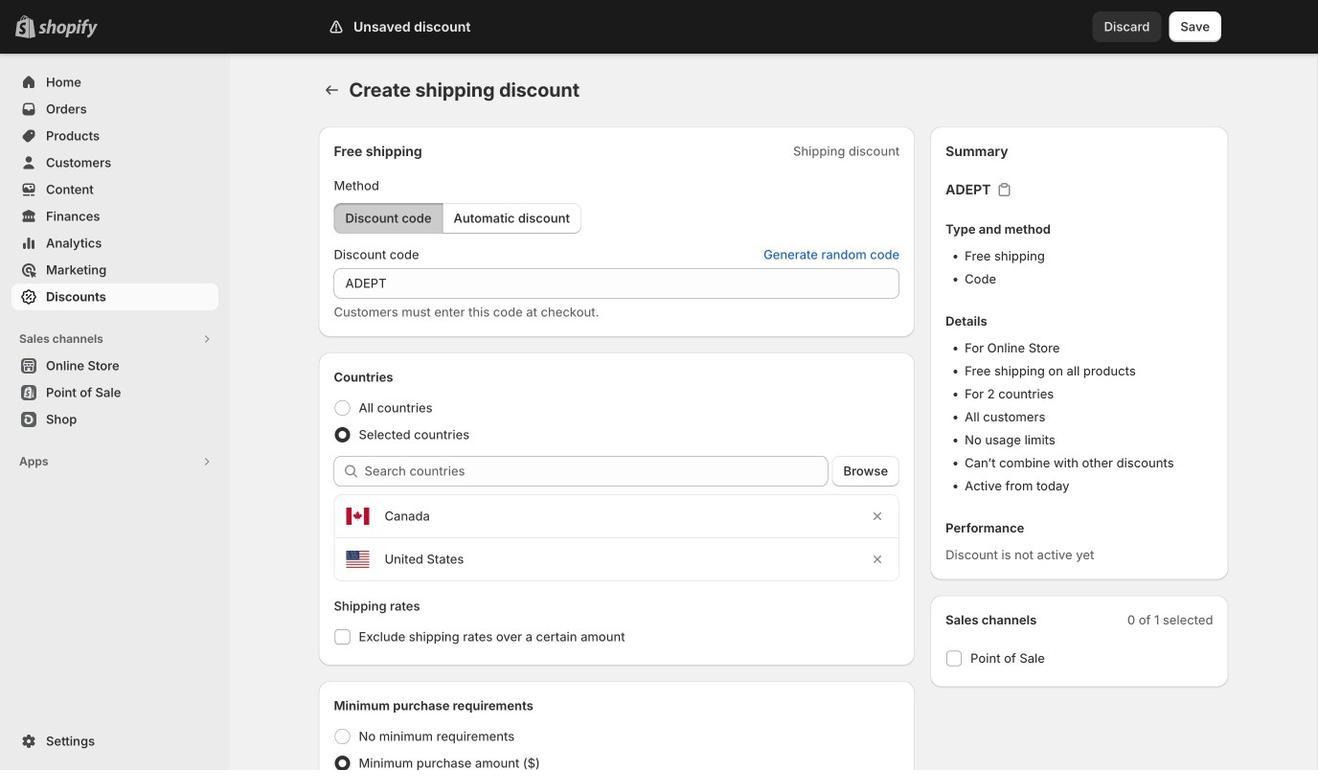 Task type: vqa. For each thing, say whether or not it's contained in the screenshot.
Search Countries text box
yes



Task type: locate. For each thing, give the bounding box(es) containing it.
None text field
[[334, 268, 900, 299]]

shopify image
[[38, 19, 98, 38]]

Search countries text field
[[365, 456, 828, 487]]



